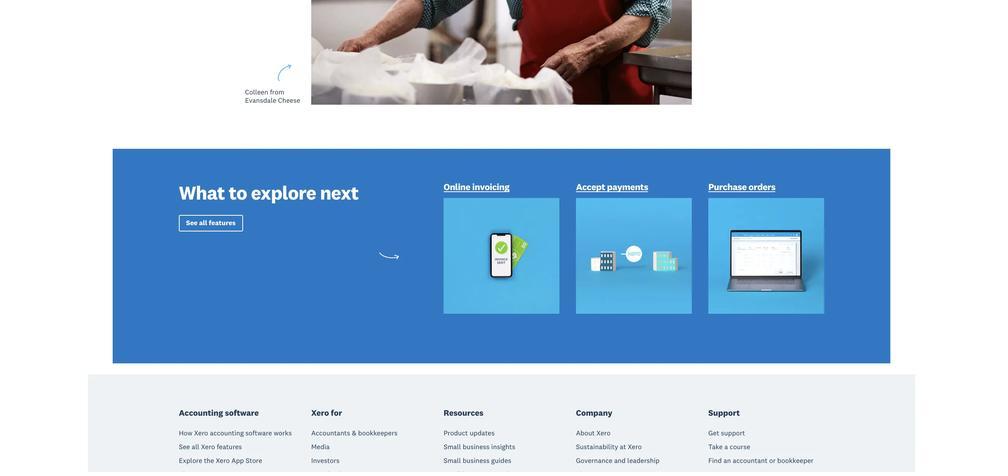 Task type: describe. For each thing, give the bounding box(es) containing it.
explore
[[251, 181, 316, 205]]

1 vertical spatial software
[[246, 429, 272, 438]]

xero left for
[[311, 408, 329, 419]]

get
[[709, 429, 720, 438]]

accountant
[[733, 457, 768, 466]]

resources
[[444, 408, 484, 419]]

all for features
[[199, 219, 207, 228]]

accept payments
[[576, 181, 649, 193]]

xero right the
[[216, 457, 230, 466]]

business for guides
[[463, 457, 490, 466]]

from
[[270, 88, 285, 97]]

business for insights
[[463, 443, 490, 452]]

media link
[[311, 443, 330, 452]]

what to explore next
[[179, 181, 359, 205]]

at
[[620, 443, 627, 452]]

accounting
[[210, 429, 244, 438]]

accounting
[[179, 408, 223, 419]]

online invoicing
[[444, 181, 510, 193]]

guides
[[492, 457, 512, 466]]

payments
[[608, 181, 649, 193]]

app
[[232, 457, 244, 466]]

to
[[229, 181, 247, 205]]

purchase orders
[[709, 181, 776, 193]]

&
[[352, 429, 357, 438]]

next
[[320, 181, 359, 205]]

what
[[179, 181, 225, 205]]

take a course
[[709, 443, 751, 452]]

governance and leadership link
[[576, 457, 660, 466]]

cheese
[[278, 96, 300, 105]]

see all features
[[186, 219, 236, 228]]

media
[[311, 443, 330, 452]]

xero for
[[311, 408, 342, 419]]

explore the xero app store link
[[179, 457, 262, 466]]

leadership
[[628, 457, 660, 466]]

how xero accounting software works
[[179, 429, 292, 438]]

small business insights
[[444, 443, 516, 452]]

find an accountant or bookkeeper
[[709, 457, 814, 466]]

xero right the at
[[628, 443, 642, 452]]

accept payments link
[[576, 181, 649, 195]]

find
[[709, 457, 722, 466]]

support
[[722, 429, 746, 438]]

woman making cheese image
[[311, 0, 692, 105]]

investors link
[[311, 457, 340, 466]]

how xero accounting software works link
[[179, 429, 292, 438]]

sustainability at xero link
[[576, 443, 642, 452]]

accountants & bookkeepers link
[[311, 429, 398, 438]]

how
[[179, 429, 193, 438]]

small for small business guides
[[444, 457, 461, 466]]

xero up the
[[201, 443, 215, 452]]

support
[[709, 408, 740, 419]]

company
[[576, 408, 613, 419]]

accountants
[[311, 429, 350, 438]]



Task type: vqa. For each thing, say whether or not it's contained in the screenshot.
Small business insights link
yes



Task type: locate. For each thing, give the bounding box(es) containing it.
see all features link
[[179, 215, 243, 232]]

1 business from the top
[[463, 443, 490, 452]]

software
[[225, 408, 259, 419], [246, 429, 272, 438]]

see down how
[[179, 443, 190, 452]]

small for small business insights
[[444, 443, 461, 452]]

1 vertical spatial small
[[444, 457, 461, 466]]

1 vertical spatial business
[[463, 457, 490, 466]]

the
[[204, 457, 214, 466]]

bookkeepers
[[358, 429, 398, 438]]

1 vertical spatial all
[[192, 443, 199, 452]]

orders
[[749, 181, 776, 193]]

colleen from evansdale cheese
[[245, 88, 300, 105]]

small
[[444, 443, 461, 452], [444, 457, 461, 466]]

software left works
[[246, 429, 272, 438]]

xero
[[311, 408, 329, 419], [194, 429, 208, 438], [597, 429, 611, 438], [201, 443, 215, 452], [628, 443, 642, 452], [216, 457, 230, 466]]

0 vertical spatial see
[[186, 219, 198, 228]]

colleen
[[245, 88, 268, 97]]

updates
[[470, 429, 495, 438]]

0 vertical spatial software
[[225, 408, 259, 419]]

see down what
[[186, 219, 198, 228]]

features
[[209, 219, 236, 228], [217, 443, 242, 452]]

features down 'accounting'
[[217, 443, 242, 452]]

software up how xero accounting software works
[[225, 408, 259, 419]]

store
[[246, 457, 262, 466]]

accounting software
[[179, 408, 259, 419]]

product updates link
[[444, 429, 495, 438]]

evansdale
[[245, 96, 277, 105]]

business down small business insights
[[463, 457, 490, 466]]

1 vertical spatial features
[[217, 443, 242, 452]]

see for see all features
[[186, 219, 198, 228]]

online
[[444, 181, 471, 193]]

xero up sustainability at xero on the right of page
[[597, 429, 611, 438]]

about
[[576, 429, 595, 438]]

accountants & bookkeepers
[[311, 429, 398, 438]]

features down to
[[209, 219, 236, 228]]

take a course link
[[709, 443, 751, 452]]

online invoicing link
[[444, 181, 510, 195]]

small business guides link
[[444, 457, 512, 466]]

2 business from the top
[[463, 457, 490, 466]]

governance and leadership
[[576, 457, 660, 466]]

an
[[724, 457, 732, 466]]

course
[[730, 443, 751, 452]]

about xero link
[[576, 429, 611, 438]]

see
[[186, 219, 198, 228], [179, 443, 190, 452]]

invoicing
[[473, 181, 510, 193]]

see all xero features
[[179, 443, 242, 452]]

insights
[[492, 443, 516, 452]]

business
[[463, 443, 490, 452], [463, 457, 490, 466]]

product updates
[[444, 429, 495, 438]]

all down what
[[199, 219, 207, 228]]

and
[[615, 457, 626, 466]]

get support link
[[709, 429, 746, 438]]

governance
[[576, 457, 613, 466]]

see all xero features link
[[179, 443, 242, 452]]

0 vertical spatial features
[[209, 219, 236, 228]]

about xero
[[576, 429, 611, 438]]

purchase
[[709, 181, 747, 193]]

get support
[[709, 429, 746, 438]]

bookkeeper
[[778, 457, 814, 466]]

small business insights link
[[444, 443, 516, 452]]

all inside the see all features link
[[199, 219, 207, 228]]

business up small business guides
[[463, 443, 490, 452]]

sustainability at xero
[[576, 443, 642, 452]]

0 vertical spatial all
[[199, 219, 207, 228]]

2 small from the top
[[444, 457, 461, 466]]

sustainability
[[576, 443, 619, 452]]

purchase orders link
[[709, 181, 776, 195]]

for
[[331, 408, 342, 419]]

explore
[[179, 457, 202, 466]]

a
[[725, 443, 729, 452]]

investors
[[311, 457, 340, 466]]

1 small from the top
[[444, 443, 461, 452]]

1 vertical spatial see
[[179, 443, 190, 452]]

xero right how
[[194, 429, 208, 438]]

take
[[709, 443, 723, 452]]

0 vertical spatial small
[[444, 443, 461, 452]]

see for see all xero features
[[179, 443, 190, 452]]

all
[[199, 219, 207, 228], [192, 443, 199, 452]]

all up explore
[[192, 443, 199, 452]]

all for xero
[[192, 443, 199, 452]]

0 vertical spatial business
[[463, 443, 490, 452]]

find an accountant or bookkeeper link
[[709, 457, 814, 466]]

small business guides
[[444, 457, 512, 466]]

product
[[444, 429, 468, 438]]

or
[[770, 457, 776, 466]]

explore the xero app store
[[179, 457, 262, 466]]

works
[[274, 429, 292, 438]]

accept
[[576, 181, 606, 193]]



